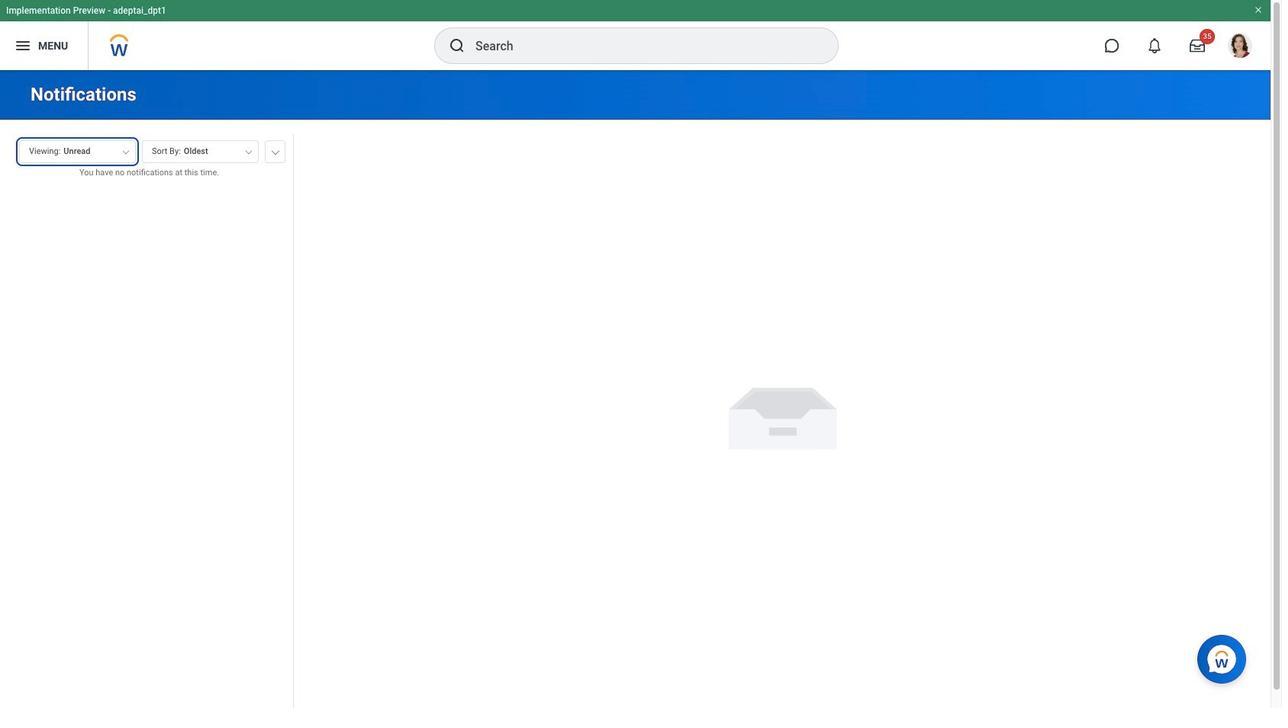 Task type: vqa. For each thing, say whether or not it's contained in the screenshot.
topmost "Emergency"
no



Task type: describe. For each thing, give the bounding box(es) containing it.
notifications large image
[[1147, 38, 1162, 53]]

inbox items list box
[[0, 191, 293, 709]]

search image
[[448, 37, 466, 55]]

more image
[[271, 147, 280, 155]]

justify image
[[14, 37, 32, 55]]

Search Workday  search field
[[475, 29, 807, 63]]



Task type: locate. For each thing, give the bounding box(es) containing it.
close environment banner image
[[1254, 5, 1263, 15]]

reading pane region
[[294, 121, 1271, 709]]

main content
[[0, 70, 1271, 709]]

banner
[[0, 0, 1271, 70]]

profile logan mcneil image
[[1228, 34, 1252, 61]]

inbox large image
[[1190, 38, 1205, 53]]

tab panel
[[0, 134, 293, 709]]



